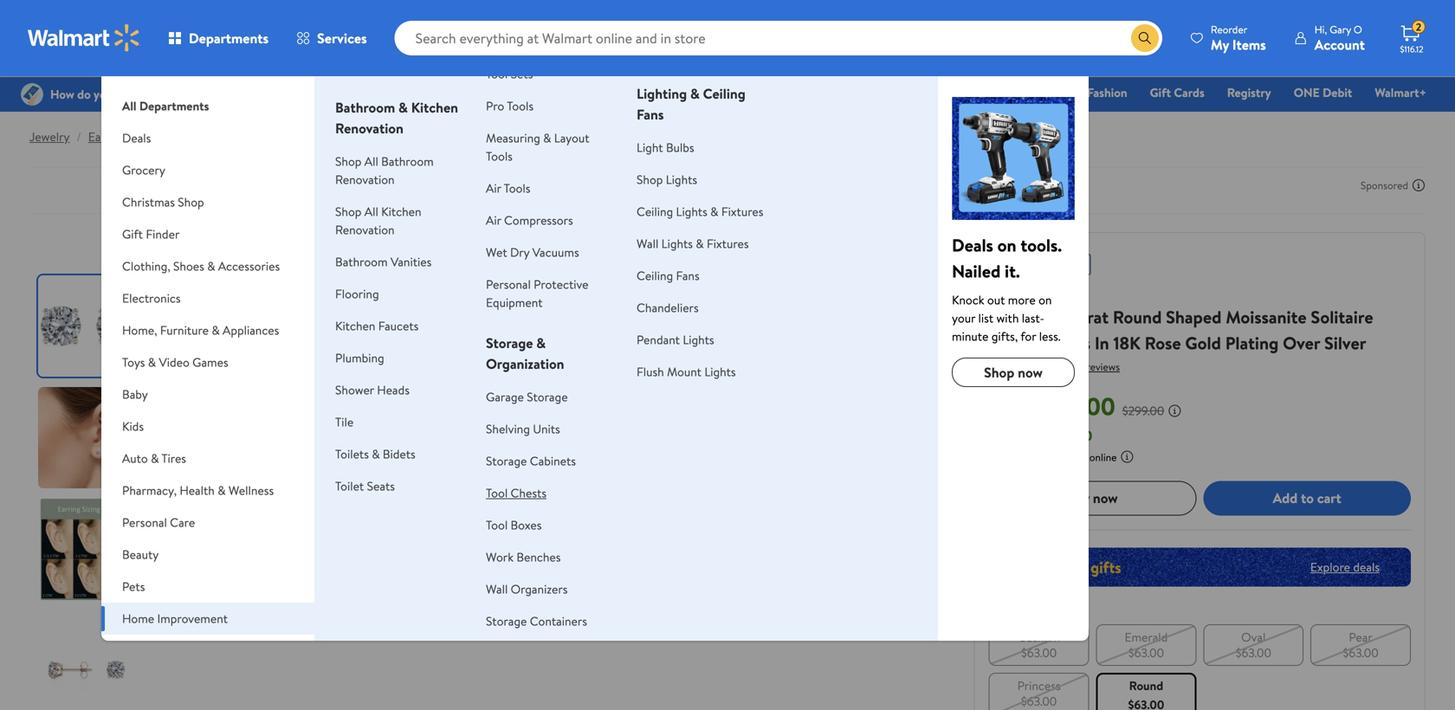 Task type: describe. For each thing, give the bounding box(es) containing it.
0 vertical spatial silver
[[150, 128, 178, 145]]

electronics link
[[874, 83, 948, 102]]

shop inside dropdown button
[[178, 194, 204, 210]]

princess $63.00
[[1017, 677, 1061, 710]]

vanities
[[391, 253, 432, 270]]

pets
[[122, 578, 145, 595]]

buy now
[[1067, 489, 1118, 508]]

bulbs
[[666, 139, 694, 156]]

deals for deals link
[[514, 84, 543, 101]]

lights for pendant
[[683, 331, 714, 348]]

1 horizontal spatial on
[[1038, 291, 1052, 308]]

deals for the deals dropdown button
[[122, 129, 151, 146]]

shop right "toy"
[[984, 84, 1010, 101]]

christmas
[[122, 194, 175, 210]]

tool for tool boxes
[[486, 517, 508, 534]]

now
[[989, 389, 1037, 423]]

tool sets link
[[486, 65, 533, 82]]

boxes
[[511, 517, 542, 534]]

fans inside lighting & ceiling fans
[[637, 105, 664, 124]]

storage for containers
[[486, 613, 527, 630]]

tool for tool sets
[[486, 65, 508, 82]]

tool for tool chests
[[486, 485, 508, 501]]

& right patio
[[152, 642, 160, 659]]

toys
[[122, 354, 145, 371]]

grocery for grocery & essentials
[[565, 84, 607, 101]]

pharmacy,
[[122, 482, 177, 499]]

measuring & layout tools link
[[486, 129, 589, 165]]

when
[[1014, 450, 1038, 464]]

account
[[1314, 35, 1365, 54]]

1 horizontal spatial earrings
[[181, 128, 224, 145]]

storage for cabinets
[[486, 453, 527, 469]]

gold
[[1185, 331, 1221, 355]]

1 / from the left
[[77, 128, 81, 145]]

cushion
[[1018, 629, 1060, 645]]

for
[[1021, 328, 1036, 345]]

home,
[[122, 322, 157, 339]]

oval
[[1241, 629, 1266, 645]]

toilet seats
[[335, 478, 395, 495]]

wall lights & fixtures
[[637, 235, 749, 252]]

toy shop link
[[955, 83, 1018, 102]]

grocery & essentials link
[[557, 83, 681, 102]]

seats
[[367, 478, 395, 495]]

shelving units
[[486, 420, 560, 437]]

& down ceiling lights & fixtures link
[[696, 235, 704, 252]]

& inside 'dropdown button'
[[148, 354, 156, 371]]

personal care
[[122, 514, 195, 531]]

bathroom for &
[[335, 98, 395, 117]]

shop all bathroom renovation link
[[335, 153, 434, 188]]

chandeliers link
[[637, 299, 699, 316]]

pendant lights
[[637, 331, 714, 348]]

bidets
[[383, 446, 415, 462]]

$63.00 for cushion $63.00
[[1021, 644, 1057, 661]]

shop for shop now
[[984, 363, 1014, 382]]

flush mount lights
[[637, 363, 736, 380]]

$63.00 for emerald $63.00
[[1128, 644, 1164, 661]]

moissanite
[[1226, 305, 1307, 329]]

over
[[1283, 331, 1320, 355]]

lights right 'mount'
[[704, 363, 736, 380]]

& right health
[[218, 482, 226, 499]]

bathroom & kitchen renovation
[[335, 98, 458, 138]]

air tools link
[[486, 180, 530, 197]]

home improvement image
[[952, 97, 1075, 220]]

shop now
[[984, 363, 1043, 382]]

cards
[[1174, 84, 1204, 101]]

$63.00 for oval $63.00
[[1236, 644, 1271, 661]]

air tools
[[486, 180, 530, 197]]

items
[[1232, 35, 1266, 54]]

& inside lighting & ceiling fans
[[690, 84, 700, 103]]

bathroom inside shop all bathroom renovation
[[381, 153, 434, 170]]

home, furniture & appliances button
[[101, 314, 314, 346]]

electronics for electronics link
[[882, 84, 941, 101]]

wall organizers
[[486, 581, 568, 598]]

walmart+
[[1375, 84, 1426, 101]]

toilets
[[335, 446, 369, 462]]

silver inside jeenmata 4 prong 2 carat round shaped moissanite solitaire stud earrings in 18k rose gold plating over silver
[[1324, 331, 1366, 355]]

wall for wall organizers
[[486, 581, 508, 598]]

round button
[[1096, 673, 1196, 710]]

add to cart button
[[1203, 481, 1411, 516]]

furniture
[[160, 322, 209, 339]]

finder for gift finder link
[[719, 84, 754, 101]]

personal protective equipment link
[[486, 276, 589, 311]]

registry
[[1227, 84, 1271, 101]]

health
[[180, 482, 215, 499]]

with
[[996, 310, 1019, 327]]

kitchen for shop all kitchen renovation
[[381, 203, 421, 220]]

storage for &
[[486, 333, 533, 352]]

nailed
[[952, 259, 1001, 283]]

Search search field
[[395, 21, 1162, 55]]

hi,
[[1314, 22, 1327, 37]]

christmas shop button
[[101, 186, 314, 218]]

one
[[1294, 84, 1320, 101]]

jewelry
[[29, 128, 70, 145]]

shape list
[[985, 621, 1414, 710]]

now for buy now
[[1093, 489, 1118, 508]]

tool chests
[[486, 485, 546, 501]]

pharmacy, health & wellness
[[122, 482, 274, 499]]

finder for 'gift finder' dropdown button in the left top of the page
[[146, 226, 180, 243]]

4
[[989, 305, 1000, 329]]

cabinets
[[530, 453, 576, 469]]

wet
[[486, 244, 507, 261]]

work
[[486, 549, 514, 566]]

shop now link
[[952, 358, 1075, 387]]

gift for gift cards link
[[1150, 84, 1171, 101]]

plumbing
[[335, 349, 384, 366]]

organization
[[486, 354, 564, 373]]

tool boxes
[[486, 517, 542, 534]]

toy shop
[[963, 84, 1010, 101]]

fashion link
[[1079, 83, 1135, 102]]

ceiling for lights
[[637, 203, 673, 220]]

search icon image
[[1138, 31, 1152, 45]]

containers
[[530, 613, 587, 630]]

earrings inside jeenmata 4 prong 2 carat round shaped moissanite solitaire stud earrings in 18k rose gold plating over silver
[[1028, 331, 1090, 355]]

add to cart
[[1273, 489, 1341, 508]]

wall for wall lights & fixtures
[[637, 235, 658, 252]]

& left 'essentials'
[[610, 84, 618, 101]]

personal care button
[[101, 507, 314, 539]]

measuring
[[486, 129, 540, 146]]

auto & tires
[[122, 450, 186, 467]]

home for home improvement
[[122, 610, 154, 627]]

pets button
[[101, 571, 314, 603]]

one debit link
[[1286, 83, 1360, 102]]

renovation for shop all bathroom renovation
[[335, 171, 395, 188]]

plumbing link
[[335, 349, 384, 366]]

all for shop all bathroom renovation
[[364, 153, 378, 170]]

sets
[[511, 65, 533, 82]]

& inside the bathroom & kitchen renovation
[[398, 98, 408, 117]]

tools for air
[[504, 180, 530, 197]]

shop lights
[[637, 171, 697, 188]]

electronics for electronics dropdown button
[[122, 290, 181, 307]]

gift for gift finder link
[[695, 84, 717, 101]]

fixtures for wall lights & fixtures
[[707, 235, 749, 252]]

renovation for bathroom & kitchen renovation
[[335, 119, 403, 138]]

shaped
[[1166, 305, 1222, 329]]

air for air tools
[[486, 180, 501, 197]]

0 horizontal spatial earrings
[[88, 128, 131, 145]]

games
[[192, 354, 228, 371]]

shop all bathroom renovation
[[335, 153, 434, 188]]

0 vertical spatial 2
[[1416, 20, 1421, 34]]

storage cabinets link
[[486, 453, 576, 469]]

kitchen for bathroom & kitchen renovation
[[411, 98, 458, 117]]

chests
[[511, 485, 546, 501]]

christmas shop
[[122, 194, 204, 210]]

kitchen faucets
[[335, 317, 419, 334]]

2 vertical spatial kitchen
[[335, 317, 375, 334]]

1 horizontal spatial fans
[[676, 267, 699, 284]]



Task type: locate. For each thing, give the bounding box(es) containing it.
flush mount lights link
[[637, 363, 736, 380]]

0 vertical spatial electronics
[[882, 84, 941, 101]]

0 vertical spatial bathroom
[[335, 98, 395, 117]]

round
[[1113, 305, 1162, 329], [1129, 677, 1163, 694]]

on up it.
[[997, 233, 1016, 257]]

lighting
[[637, 84, 687, 103]]

2 horizontal spatial gift
[[1150, 84, 1171, 101]]

care
[[170, 514, 195, 531]]

gift right lighting
[[695, 84, 717, 101]]

0 vertical spatial on
[[997, 233, 1016, 257]]

renovation up shop all kitchen renovation link at top left
[[335, 171, 395, 188]]

lights up flush mount lights at the bottom
[[683, 331, 714, 348]]

& up organization
[[536, 333, 546, 352]]

& right "furniture"
[[212, 322, 220, 339]]

gift inside gift finder link
[[695, 84, 717, 101]]

1 vertical spatial all
[[364, 153, 378, 170]]

round inside button
[[1129, 677, 1163, 694]]

shop for shop all kitchen renovation
[[335, 203, 362, 220]]

walmart image
[[28, 24, 140, 52]]

now
[[1018, 363, 1043, 382], [1093, 489, 1118, 508]]

air up the wet
[[486, 212, 501, 229]]

princess
[[1017, 677, 1061, 694]]

garage storage link
[[486, 388, 568, 405]]

fixtures
[[721, 203, 763, 220], [707, 235, 749, 252]]

pro
[[486, 97, 504, 114]]

tools inside measuring & layout tools
[[486, 148, 513, 165]]

deals up nailed on the top of the page
[[952, 233, 993, 257]]

lighting & ceiling fans
[[637, 84, 745, 124]]

lights down bulbs
[[666, 171, 697, 188]]

1 renovation from the top
[[335, 119, 403, 138]]

0 horizontal spatial home
[[122, 610, 154, 627]]

shop down the bathroom & kitchen renovation
[[335, 153, 362, 170]]

gift finder down christmas
[[122, 226, 180, 243]]

& left tires
[[151, 450, 159, 467]]

personal for personal protective equipment
[[486, 276, 531, 293]]

0 horizontal spatial now
[[1018, 363, 1043, 382]]

lights for ceiling
[[676, 203, 707, 220]]

grocery inside dropdown button
[[122, 162, 165, 178]]

1 horizontal spatial electronics
[[882, 84, 941, 101]]

storage inside storage & organization
[[486, 333, 533, 352]]

ceiling lights & fixtures
[[637, 203, 763, 220]]

lights for wall
[[661, 235, 693, 252]]

all down shop all bathroom renovation link
[[364, 203, 378, 220]]

departments up silver earrings link
[[139, 97, 209, 114]]

lights up wall lights & fixtures
[[676, 203, 707, 220]]

& left bidets
[[372, 446, 380, 462]]

kitchen down flooring 'link'
[[335, 317, 375, 334]]

ceiling right lighting
[[703, 84, 745, 103]]

bathroom for vanities
[[335, 253, 388, 270]]

0 vertical spatial ceiling
[[703, 84, 745, 103]]

home link
[[1025, 83, 1072, 102]]

kitchen faucets link
[[335, 317, 419, 334]]

& right toys
[[148, 354, 156, 371]]

1 vertical spatial wall
[[486, 581, 508, 598]]

1 vertical spatial grocery
[[122, 162, 165, 178]]

ceiling for fans
[[637, 267, 673, 284]]

& right lighting
[[690, 84, 700, 103]]

deals inside dropdown button
[[122, 129, 151, 146]]

jeenmata 4 prong 2 carat round shaped moissanite solitaire stud earrings in 18k rose gold plating over silver
[[989, 283, 1373, 355]]

1 vertical spatial electronics
[[122, 290, 181, 307]]

gift left cards
[[1150, 84, 1171, 101]]

earrings right jewelry link
[[88, 128, 131, 145]]

1 vertical spatial departments
[[139, 97, 209, 114]]

lights for shop
[[666, 171, 697, 188]]

wall up ceiling fans link
[[637, 235, 658, 252]]

sponsored
[[1361, 178, 1408, 193]]

garage storage
[[486, 388, 568, 405]]

round inside jeenmata 4 prong 2 carat round shaped moissanite solitaire stud earrings in 18k rose gold plating over silver
[[1113, 305, 1162, 329]]

2 renovation from the top
[[335, 171, 395, 188]]

shop for shop all bathroom renovation
[[335, 153, 362, 170]]

now for shop now
[[1018, 363, 1043, 382]]

1 vertical spatial 2
[[1053, 305, 1063, 329]]

shop for shop lights
[[637, 171, 663, 188]]

grocery up layout
[[565, 84, 607, 101]]

0 vertical spatial personal
[[486, 276, 531, 293]]

1 horizontal spatial gift finder
[[695, 84, 754, 101]]

gift for 'gift finder' dropdown button in the left top of the page
[[122, 226, 143, 243]]

kitchen inside the bathroom & kitchen renovation
[[411, 98, 458, 117]]

now right buy
[[1093, 489, 1118, 508]]

& left layout
[[543, 129, 551, 146]]

gift finder for gift finder link
[[695, 84, 754, 101]]

air up the air compressors link
[[486, 180, 501, 197]]

home, furniture & appliances
[[122, 322, 279, 339]]

0 vertical spatial renovation
[[335, 119, 403, 138]]

departments button
[[154, 17, 282, 59]]

0 horizontal spatial gift
[[122, 226, 143, 243]]

storage down shelving
[[486, 453, 527, 469]]

ad disclaimer and feedback image
[[1412, 178, 1426, 192]]

light bulbs link
[[637, 139, 694, 156]]

light bulbs
[[637, 139, 694, 156]]

0 horizontal spatial fans
[[637, 105, 664, 124]]

auto & tires button
[[101, 443, 314, 475]]

tools right pro at top left
[[507, 97, 534, 114]]

1 vertical spatial kitchen
[[381, 203, 421, 220]]

/ right jewelry
[[77, 128, 81, 145]]

4 prong 2 carat round shaped moissanite solitaire stud earrings in 18k rose gold plating over silver - image 4 of 5 image
[[38, 611, 139, 710]]

shop lights link
[[637, 171, 697, 188]]

mount
[[667, 363, 702, 380]]

learn more about strikethrough prices image
[[1168, 404, 1182, 418]]

/ right the earrings link
[[138, 128, 143, 145]]

2 tool from the top
[[486, 485, 508, 501]]

1 vertical spatial now
[[1093, 489, 1118, 508]]

0 horizontal spatial gift finder
[[122, 226, 180, 243]]

1 vertical spatial personal
[[122, 514, 167, 531]]

home left the fashion on the top right of the page
[[1033, 84, 1065, 101]]

compressors
[[504, 212, 573, 229]]

deals inside deals on tools. nailed it. knock out more on your list with last- minute gifts, for less.
[[952, 233, 993, 257]]

4 prong 2 carat round shaped moissanite solitaire stud earrings in 18k rose gold plating over silver - image 1 of 5 image
[[38, 275, 139, 377]]

now inside button
[[1093, 489, 1118, 508]]

bathroom down the bathroom & kitchen renovation
[[381, 153, 434, 170]]

1 horizontal spatial silver
[[1324, 331, 1366, 355]]

wall down work
[[486, 581, 508, 598]]

0 horizontal spatial personal
[[122, 514, 167, 531]]

ceiling inside lighting & ceiling fans
[[703, 84, 745, 103]]

1 vertical spatial fixtures
[[707, 235, 749, 252]]

tools up the air compressors link
[[504, 180, 530, 197]]

2 vertical spatial renovation
[[335, 221, 395, 238]]

0 vertical spatial departments
[[189, 29, 269, 48]]

ceiling up chandeliers link
[[637, 267, 673, 284]]

renovation for shop all kitchen renovation
[[335, 221, 395, 238]]

electronics button
[[101, 282, 314, 314]]

round up 18k
[[1113, 305, 1162, 329]]

cushion $63.00
[[1018, 629, 1060, 661]]

0 vertical spatial fans
[[637, 105, 664, 124]]

personal inside dropdown button
[[122, 514, 167, 531]]

tool
[[486, 65, 508, 82], [486, 485, 508, 501], [486, 517, 508, 534]]

clothing,
[[122, 258, 170, 275]]

4 prong 2 carat round shaped moissanite solitaire stud earrings in 18k rose gold plating over silver - image 3 of 5 image
[[38, 499, 139, 600]]

deal
[[996, 257, 1016, 272]]

home for home
[[1033, 84, 1065, 101]]

tool left 'sets'
[[486, 65, 508, 82]]

baby
[[122, 386, 148, 403]]

0 vertical spatial wall
[[637, 235, 658, 252]]

ceiling down shop lights link at the left top of the page
[[637, 203, 673, 220]]

& up shop all bathroom renovation
[[398, 98, 408, 117]]

2 vertical spatial all
[[364, 203, 378, 220]]

0 horizontal spatial finder
[[146, 226, 180, 243]]

gift finder right lighting
[[695, 84, 754, 101]]

jewelry / earrings / silver earrings
[[29, 128, 224, 145]]

tool left chests
[[486, 485, 508, 501]]

2 inside jeenmata 4 prong 2 carat round shaped moissanite solitaire stud earrings in 18k rose gold plating over silver
[[1053, 305, 1063, 329]]

clothing, shoes & accessories
[[122, 258, 280, 275]]

bathroom inside the bathroom & kitchen renovation
[[335, 98, 395, 117]]

1 air from the top
[[486, 180, 501, 197]]

2 up "$116.12"
[[1416, 20, 1421, 34]]

1 vertical spatial gift finder
[[122, 226, 180, 243]]

patio & garden
[[122, 642, 202, 659]]

round down emerald $63.00
[[1129, 677, 1163, 694]]

$63.00 inside princess $63.00
[[1021, 693, 1057, 710]]

1 vertical spatial silver
[[1324, 331, 1366, 355]]

electronics left "toy"
[[882, 84, 941, 101]]

1 horizontal spatial finder
[[719, 84, 754, 101]]

personal up "equipment"
[[486, 276, 531, 293]]

finder down christmas shop
[[146, 226, 180, 243]]

departments
[[189, 29, 269, 48], [139, 97, 209, 114]]

2 air from the top
[[486, 212, 501, 229]]

tool left boxes
[[486, 517, 508, 534]]

fashion
[[1087, 84, 1127, 101]]

departments inside "dropdown button"
[[189, 29, 269, 48]]

0 vertical spatial all
[[122, 97, 136, 114]]

kitchen
[[411, 98, 458, 117], [381, 203, 421, 220], [335, 317, 375, 334]]

gift finder for 'gift finder' dropdown button in the left top of the page
[[122, 226, 180, 243]]

walmart+ link
[[1367, 83, 1434, 102]]

personal up beauty
[[122, 514, 167, 531]]

& inside measuring & layout tools
[[543, 129, 551, 146]]

0 vertical spatial tool
[[486, 65, 508, 82]]

fans down 'essentials'
[[637, 105, 664, 124]]

0 horizontal spatial 2
[[1053, 305, 1063, 329]]

gift finder link
[[688, 83, 762, 102]]

buy now button
[[989, 481, 1196, 516]]

2 horizontal spatial earrings
[[1028, 331, 1090, 355]]

storage containers
[[486, 613, 587, 630]]

0 vertical spatial gift finder
[[695, 84, 754, 101]]

$63.00 inside cushion $63.00
[[1021, 644, 1057, 661]]

1 vertical spatial deals
[[122, 129, 151, 146]]

0 horizontal spatial on
[[997, 233, 1016, 257]]

shop
[[984, 84, 1010, 101], [335, 153, 362, 170], [637, 171, 663, 188], [178, 194, 204, 210], [335, 203, 362, 220], [984, 363, 1014, 382]]

$63.00 for pear $63.00
[[1343, 644, 1379, 661]]

on up last-
[[1038, 291, 1052, 308]]

tires
[[161, 450, 186, 467]]

home inside dropdown button
[[122, 610, 154, 627]]

renovation up bathroom vanities
[[335, 221, 395, 238]]

renovation up shop all bathroom renovation
[[335, 119, 403, 138]]

0 vertical spatial deals
[[514, 84, 543, 101]]

storage up organization
[[486, 333, 533, 352]]

deals down all departments
[[122, 129, 151, 146]]

1 vertical spatial on
[[1038, 291, 1052, 308]]

$63.00 for now $63.00
[[1043, 389, 1115, 423]]

wet dry vacuums
[[486, 244, 579, 261]]

1 horizontal spatial deals
[[514, 84, 543, 101]]

personal for personal care
[[122, 514, 167, 531]]

grocery up christmas
[[122, 162, 165, 178]]

1 horizontal spatial personal
[[486, 276, 531, 293]]

online
[[1089, 450, 1117, 464]]

& inside storage & organization
[[536, 333, 546, 352]]

777 reviews link
[[1064, 359, 1120, 374]]

tools down measuring
[[486, 148, 513, 165]]

my
[[1211, 35, 1229, 54]]

less.
[[1039, 328, 1061, 345]]

gift cards
[[1150, 84, 1204, 101]]

purchased
[[1041, 450, 1087, 464]]

2 vertical spatial bathroom
[[335, 253, 388, 270]]

1 vertical spatial tool
[[486, 485, 508, 501]]

1 horizontal spatial 2
[[1416, 20, 1421, 34]]

all inside 'shop all kitchen renovation'
[[364, 203, 378, 220]]

1 vertical spatial tools
[[486, 148, 513, 165]]

knock
[[952, 291, 984, 308]]

shop inside shop all bathroom renovation
[[335, 153, 362, 170]]

tools.
[[1021, 233, 1062, 257]]

gift finder inside gift finder link
[[695, 84, 754, 101]]

tile link
[[335, 414, 354, 430]]

home up patio
[[122, 610, 154, 627]]

all departments link
[[101, 76, 314, 122]]

1 vertical spatial home
[[122, 610, 154, 627]]

storage down wall organizers
[[486, 613, 527, 630]]

wellness
[[229, 482, 274, 499]]

2 / from the left
[[138, 128, 143, 145]]

finder inside dropdown button
[[146, 226, 180, 243]]

shelving units link
[[486, 420, 560, 437]]

heads
[[377, 382, 410, 398]]

electronics down the clothing,
[[122, 290, 181, 307]]

1 vertical spatial air
[[486, 212, 501, 229]]

4 prong 2 carat round shaped moissanite solitaire stud earrings in 18k rose gold plating over silver - image 2 of 5 image
[[38, 387, 139, 488]]

clothing, shoes & accessories button
[[101, 250, 314, 282]]

0 vertical spatial air
[[486, 180, 501, 197]]

up to sixty percent off deals. shop now. image
[[989, 548, 1411, 587]]

0 horizontal spatial electronics
[[122, 290, 181, 307]]

reorder
[[1211, 22, 1247, 37]]

accessories
[[218, 258, 280, 275]]

fans down wall lights & fixtures link
[[676, 267, 699, 284]]

one debit
[[1294, 84, 1352, 101]]

tools for pro
[[507, 97, 534, 114]]

earrings up (3.8)
[[1028, 331, 1090, 355]]

renovation inside shop all bathroom renovation
[[335, 171, 395, 188]]

1 vertical spatial ceiling
[[637, 203, 673, 220]]

personal inside "personal protective equipment"
[[486, 276, 531, 293]]

1 tool from the top
[[486, 65, 508, 82]]

organizers
[[511, 581, 568, 598]]

gift finder inside 'gift finder' dropdown button
[[122, 226, 180, 243]]

bathroom vanities link
[[335, 253, 432, 270]]

fixtures up wall lights & fixtures link
[[721, 203, 763, 220]]

Walmart Site-Wide search field
[[395, 21, 1162, 55]]

departments up all departments link
[[189, 29, 269, 48]]

finder down walmart site-wide search field
[[719, 84, 754, 101]]

0 horizontal spatial /
[[77, 128, 81, 145]]

deals link
[[506, 83, 550, 102]]

shop all kitchen renovation link
[[335, 203, 421, 238]]

0 vertical spatial grocery
[[565, 84, 607, 101]]

fixtures for ceiling lights & fixtures
[[721, 203, 763, 220]]

$63.00 for princess $63.00
[[1021, 693, 1057, 710]]

& up wall lights & fixtures
[[710, 203, 718, 220]]

rose
[[1145, 331, 1181, 355]]

kitchen down shop all bathroom renovation link
[[381, 203, 421, 220]]

1 vertical spatial round
[[1129, 677, 1163, 694]]

bathroom up shop all bathroom renovation link
[[335, 98, 395, 117]]

grocery for grocery
[[122, 162, 165, 178]]

deals down 'sets'
[[514, 84, 543, 101]]

1 horizontal spatial wall
[[637, 235, 658, 252]]

silver down solitaire
[[1324, 331, 1366, 355]]

bathroom up flooring 'link'
[[335, 253, 388, 270]]

1 horizontal spatial gift
[[695, 84, 717, 101]]

registry link
[[1219, 83, 1279, 102]]

air
[[486, 180, 501, 197], [486, 212, 501, 229]]

0 horizontal spatial wall
[[486, 581, 508, 598]]

lights up ceiling fans
[[661, 235, 693, 252]]

0 vertical spatial kitchen
[[411, 98, 458, 117]]

shop down shop all bathroom renovation link
[[335, 203, 362, 220]]

layout
[[554, 129, 589, 146]]

& right shoes
[[207, 258, 215, 275]]

now left (3.8)
[[1018, 363, 1043, 382]]

all up jewelry / earrings / silver earrings
[[122, 97, 136, 114]]

1 vertical spatial fans
[[676, 267, 699, 284]]

shop down light on the left
[[637, 171, 663, 188]]

1 horizontal spatial /
[[138, 128, 143, 145]]

2 vertical spatial tools
[[504, 180, 530, 197]]

gift up the clothing,
[[122, 226, 143, 243]]

bathroom vanities
[[335, 253, 432, 270]]

1 vertical spatial renovation
[[335, 171, 395, 188]]

gift inside 'gift finder' dropdown button
[[122, 226, 143, 243]]

1 vertical spatial bathroom
[[381, 153, 434, 170]]

earrings
[[88, 128, 131, 145], [181, 128, 224, 145], [1028, 331, 1090, 355]]

air compressors
[[486, 212, 573, 229]]

silver down all departments
[[150, 128, 178, 145]]

0 horizontal spatial deals
[[122, 129, 151, 146]]

kitchen left pro at top left
[[411, 98, 458, 117]]

3 tool from the top
[[486, 517, 508, 534]]

3 renovation from the top
[[335, 221, 395, 238]]

0 vertical spatial tools
[[507, 97, 534, 114]]

air for air compressors
[[486, 212, 501, 229]]

gift inside gift cards link
[[1150, 84, 1171, 101]]

electronics inside dropdown button
[[122, 290, 181, 307]]

units
[[533, 420, 560, 437]]

earrings up grocery dropdown button
[[181, 128, 224, 145]]

deals
[[514, 84, 543, 101], [122, 129, 151, 146], [952, 233, 993, 257]]

all down the bathroom & kitchen renovation
[[364, 153, 378, 170]]

shop down stud
[[984, 363, 1014, 382]]

deals inside deals link
[[514, 84, 543, 101]]

services button
[[282, 17, 381, 59]]

personal protective equipment
[[486, 276, 589, 311]]

renovation inside the bathroom & kitchen renovation
[[335, 119, 403, 138]]

2 vertical spatial deals
[[952, 233, 993, 257]]

1 horizontal spatial now
[[1093, 489, 1118, 508]]

0 vertical spatial finder
[[719, 84, 754, 101]]

& inside dropdown button
[[207, 258, 215, 275]]

storage up "units"
[[527, 388, 568, 405]]

shop inside 'shop all kitchen renovation'
[[335, 203, 362, 220]]

0 vertical spatial home
[[1033, 84, 1065, 101]]

2
[[1416, 20, 1421, 34], [1053, 305, 1063, 329]]

fixtures down ceiling lights & fixtures
[[707, 235, 749, 252]]

shop down grocery dropdown button
[[178, 194, 204, 210]]

home improvement
[[122, 610, 228, 627]]

1 horizontal spatial grocery
[[565, 84, 607, 101]]

pendant lights link
[[637, 331, 714, 348]]

0 vertical spatial fixtures
[[721, 203, 763, 220]]

2 right last-
[[1053, 305, 1063, 329]]

kitchen inside 'shop all kitchen renovation'
[[381, 203, 421, 220]]

shelving
[[486, 420, 530, 437]]

0 horizontal spatial grocery
[[122, 162, 165, 178]]

2 horizontal spatial deals
[[952, 233, 993, 257]]

all for shop all kitchen renovation
[[364, 203, 378, 220]]

0 vertical spatial now
[[1018, 363, 1043, 382]]

2 vertical spatial ceiling
[[637, 267, 673, 284]]

legal information image
[[1120, 450, 1134, 464]]

renovation inside 'shop all kitchen renovation'
[[335, 221, 395, 238]]

tool chests link
[[486, 485, 546, 501]]

0 vertical spatial round
[[1113, 305, 1162, 329]]

$63.00 inside emerald $63.00
[[1128, 644, 1164, 661]]

1 horizontal spatial home
[[1033, 84, 1065, 101]]

all inside shop all bathroom renovation
[[364, 153, 378, 170]]

1 vertical spatial finder
[[146, 226, 180, 243]]

0 horizontal spatial silver
[[150, 128, 178, 145]]

2 vertical spatial tool
[[486, 517, 508, 534]]



Task type: vqa. For each thing, say whether or not it's contained in the screenshot.
IMPROVEMENT
yes



